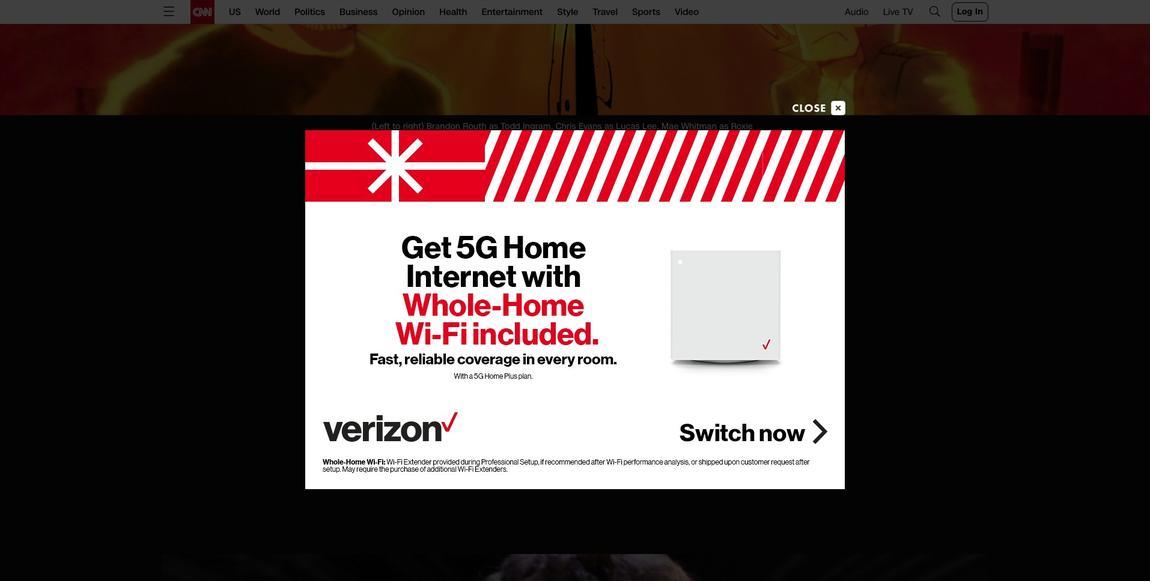 Task type: describe. For each thing, give the bounding box(es) containing it.
the
[[435, 329, 452, 343]]

bryan
[[734, 314, 760, 328]]

have
[[436, 478, 457, 492]]

member
[[735, 420, 774, 434]]

animated inside " which was itself based on the popular graphic novels by bryan lee o'malley. the animated series is a no-brainer for this music-centric story of an intrepid suitor who must battle the seven evil exes of ramona flowers, the object of his ultimate affections, since the manga-inspired look of the new show harkens back to the images found in o'malley's pages.
[[455, 329, 498, 343]]

us
[[229, 6, 241, 18]]

live tv link
[[883, 6, 913, 18]]

politics link
[[295, 0, 325, 24]]

2 katayanagi from the left
[[562, 136, 606, 147]]

from
[[513, 449, 537, 463]]

video link
[[675, 0, 699, 24]]

sprawling
[[472, 463, 516, 477]]

classic
[[678, 300, 709, 314]]

search icon image
[[928, 4, 942, 18]]

as right evans
[[605, 121, 614, 132]]

upgrade
[[631, 285, 669, 299]]

right)
[[403, 121, 424, 132]]

vs.
[[406, 314, 419, 328]]

oscars
[[539, 449, 571, 463]]

the up "manga-"
[[515, 343, 529, 357]]

lucas
[[616, 121, 640, 132]]

practically
[[658, 420, 705, 434]]

fri
[[578, 201, 588, 213]]

images
[[372, 372, 405, 386]]

battle
[[486, 343, 512, 357]]

cult
[[658, 300, 675, 314]]

him
[[629, 420, 646, 434]]

2010
[[632, 300, 655, 314]]

heching
[[563, 187, 595, 198]]

and inside back to voice the titular role is michael cera, but joining him is practically every member of the cast of the beloved original film, which naturally makes the new show (bowing on netflix) even more of an event. from oscars to high-powered media families to superhero antics, the sprawling group has been busy. here's a catchup of what some of scott and co. have been up to.
[[399, 478, 416, 492]]

business
[[340, 6, 378, 18]]

1 katayanagi from the left
[[480, 136, 524, 147]]

look
[[581, 358, 600, 371]]

lee,
[[642, 121, 659, 132]]

what
[[711, 463, 734, 477]]

mae
[[662, 121, 679, 132]]

scott pilgrim vs. the world,
[[372, 300, 759, 328]]

"scott inside the on friday, a certain lovelorn everyman is getting a major upgrade with "scott pilgrim takes off," a sleek and energetic animated reboot of the 2010 cult classic film "
[[695, 285, 723, 299]]

on inside back to voice the titular role is michael cera, but joining him is practically every member of the cast of the beloved original film, which naturally makes the new show (bowing on netflix) even more of an event. from oscars to high-powered media families to superhero antics, the sprawling group has been busy. here's a catchup of what some of scott and co. have been up to.
[[760, 434, 772, 448]]

travel link
[[593, 0, 618, 24]]

beloved
[[452, 434, 488, 448]]

joining
[[596, 420, 626, 434]]

antics,
[[421, 463, 451, 477]]

michael cera in scott pilgrim vs the world - 2010 image
[[162, 555, 989, 582]]

lovelorn
[[464, 285, 499, 299]]

o'malley's
[[448, 372, 494, 386]]

is up the original
[[503, 420, 510, 434]]

brandon
[[426, 121, 460, 132]]

popular
[[614, 314, 649, 328]]

to up cast
[[398, 420, 407, 434]]

netflix
[[372, 151, 398, 162]]

cera,
[[551, 420, 575, 434]]

of right look
[[603, 358, 612, 371]]

as right cihi
[[449, 136, 458, 147]]

original
[[491, 434, 524, 448]]

in inside " which was itself based on the popular graphic novels by bryan lee o'malley. the animated series is a no-brainer for this music-centric story of an intrepid suitor who must battle the seven evil exes of ramona flowers, the object of his ultimate affections, since the manga-inspired look of the new show harkens back to the images found in o'malley's pages.
[[437, 372, 445, 386]]

busy.
[[593, 463, 616, 477]]

off."
[[701, 136, 719, 147]]

the up more
[[435, 434, 450, 448]]

animated inside the on friday, a certain lovelorn everyman is getting a major upgrade with "scott pilgrim takes off," a sleek and energetic animated reboot of the 2010 cult classic film "
[[525, 300, 568, 314]]

found
[[408, 372, 434, 386]]

of down "for" on the right bottom of page
[[605, 343, 614, 357]]

to left high-
[[574, 449, 583, 463]]

an inside back to voice the titular role is michael cera, but joining him is practically every member of the cast of the beloved original film, which naturally makes the new show (bowing on netflix) even more of an event. from oscars to high-powered media families to superhero antics, the sprawling group has been busy. here's a catchup of what some of scott and co. have been up to.
[[469, 449, 480, 463]]

everyman
[[502, 285, 546, 299]]

energetic
[[479, 300, 522, 314]]

to inside " which was itself based on the popular graphic novels by bryan lee o'malley. the animated series is a no-brainer for this music-centric story of an intrepid suitor who must battle the seven evil exes of ramona flowers, the object of his ultimate affections, since the manga-inspired look of the new show harkens back to the images found in o'malley's pages.
[[745, 358, 755, 371]]

scott inside scott pilgrim vs. the world,
[[735, 300, 759, 314]]

takes inside (left to right) brandon routh as todd ingram, chris evans as lucas lee, mae whitman as roxie richter, julian cihi as kyle katayanagi and ken katayanagi in "scott pilgrim takes off."
[[676, 136, 698, 147]]

pm
[[545, 201, 557, 213]]

routh
[[463, 121, 487, 132]]

graphic
[[651, 314, 686, 328]]

friday,
[[388, 285, 418, 299]]

netflix)
[[372, 449, 404, 463]]

the down the "ramona"
[[614, 358, 629, 371]]

the down his
[[757, 358, 772, 371]]

of left his
[[746, 343, 755, 357]]

new inside " which was itself based on the popular graphic novels by bryan lee o'malley. the animated series is a no-brainer for this music-centric story of an intrepid suitor who must battle the seven evil exes of ramona flowers, the object of his ultimate affections, since the manga-inspired look of the new show harkens back to the images found in o'malley's pages.
[[632, 358, 651, 371]]

object
[[715, 343, 744, 357]]

1 vertical spatial been
[[460, 478, 483, 492]]

story
[[698, 329, 721, 343]]

world link
[[255, 0, 280, 24]]

new inside back to voice the titular role is michael cera, but joining him is practically every member of the cast of the beloved original film, which naturally makes the new show (bowing on netflix) even more of an event. from oscars to high-powered media families to superhero antics, the sprawling group has been busy. here's a catchup of what some of scott and co. have been up to.
[[672, 434, 691, 448]]

the right voice
[[436, 420, 451, 434]]

makes
[[621, 434, 651, 448]]

exes
[[581, 343, 602, 357]]

titular
[[454, 420, 480, 434]]

here's
[[619, 463, 648, 477]]

ramona
[[616, 343, 654, 357]]

naturally
[[579, 434, 618, 448]]

superhero
[[372, 463, 418, 477]]

powered
[[609, 449, 649, 463]]

ken
[[544, 136, 560, 147]]

9:54
[[525, 201, 542, 213]]

by dan heching , cnn published         9:54 pm est, fri november 17, 2023
[[484, 187, 666, 213]]

takes inside the on friday, a certain lovelorn everyman is getting a major upgrade with "scott pilgrim takes off," a sleek and energetic animated reboot of the 2010 cult classic film "
[[372, 300, 398, 314]]

as left roxie
[[720, 121, 729, 132]]

evans
[[579, 121, 602, 132]]

of down families
[[700, 463, 708, 477]]

travel
[[593, 6, 618, 18]]

17,
[[632, 201, 643, 213]]

entertainment
[[482, 6, 543, 18]]

a up off,"
[[420, 285, 426, 299]]

the inside the on friday, a certain lovelorn everyman is getting a major upgrade with "scott pilgrim takes off," a sleek and energetic animated reboot of the 2010 cult classic film "
[[615, 300, 630, 314]]

"scott inside (left to right) brandon routh as todd ingram, chris evans as lucas lee, mae whitman as roxie richter, julian cihi as kyle katayanagi and ken katayanagi in "scott pilgrim takes off."
[[618, 136, 643, 147]]

" inside the on friday, a certain lovelorn everyman is getting a major upgrade with "scott pilgrim takes off," a sleek and energetic animated reboot of the 2010 cult classic film "
[[731, 300, 735, 314]]

is inside the on friday, a certain lovelorn everyman is getting a major upgrade with "scott pilgrim takes off," a sleek and energetic animated reboot of the 2010 cult classic film "
[[549, 285, 556, 299]]

the inside scott pilgrim vs. the world,
[[422, 314, 437, 328]]

back
[[720, 358, 743, 371]]

the up netflix)
[[384, 434, 398, 448]]

julian
[[405, 136, 429, 147]]

video
[[675, 6, 699, 18]]

novels
[[689, 314, 718, 328]]

health link
[[439, 0, 467, 24]]

film
[[712, 300, 728, 314]]

" which was itself based on the popular graphic novels by bryan lee o'malley. the animated series is a no-brainer for this music-centric story of an intrepid suitor who must battle the seven evil exes of ramona flowers, the object of his ultimate affections, since the manga-inspired look of the new show harkens back to the images found in o'malley's pages.
[[372, 314, 772, 386]]

o'malley.
[[391, 329, 432, 343]]

a inside " which was itself based on the popular graphic novels by bryan lee o'malley. the animated series is a no-brainer for this music-centric story of an intrepid suitor who must battle the seven evil exes of ramona flowers, the object of his ultimate affections, since the manga-inspired look of the new show harkens back to the images found in o'malley's pages.
[[540, 329, 546, 343]]

scott pilgrim takes off (l to r) brandon routh as todd ingram, chris evans as lucas lee, mae whitman as roxie richter, julian cihi as kyle katayanagi and ken katayanagi in scott pilgrim takes off. image
[[0, 0, 1150, 115]]

world
[[255, 6, 280, 18]]

since
[[462, 358, 486, 371]]



Task type: locate. For each thing, give the bounding box(es) containing it.
(left to right) brandon routh as todd ingram, chris evans as lucas lee, mae whitman as roxie richter, julian cihi as kyle katayanagi and ken katayanagi in "scott pilgrim takes off."
[[372, 121, 753, 147]]

the right vs.
[[422, 314, 437, 328]]

0 horizontal spatial new
[[632, 358, 651, 371]]

a inside back to voice the titular role is michael cera, but joining him is practically every member of the cast of the beloved original film, which naturally makes the new show (bowing on netflix) even more of an event. from oscars to high-powered media families to superhero antics, the sprawling group has been busy. here's a catchup of what some of scott and co. have been up to.
[[651, 463, 657, 477]]

manga-
[[507, 358, 542, 371]]

and down "lovelorn" on the left of the page
[[459, 300, 476, 314]]

and inside the on friday, a certain lovelorn everyman is getting a major upgrade with "scott pilgrim takes off," a sleek and energetic animated reboot of the 2010 cult classic film "
[[459, 300, 476, 314]]

sports
[[632, 6, 660, 18]]

0 horizontal spatial and
[[399, 478, 416, 492]]

is left getting
[[549, 285, 556, 299]]

every
[[708, 420, 733, 434]]

1 horizontal spatial scott
[[735, 300, 759, 314]]

pilgrim
[[646, 136, 673, 147], [726, 285, 757, 299], [372, 314, 403, 328]]

the up "for" on the right bottom of page
[[596, 314, 611, 328]]

up
[[486, 478, 498, 492]]

1 vertical spatial animated
[[455, 329, 498, 343]]

style
[[557, 6, 578, 18]]

(bowing
[[721, 434, 757, 448]]

in
[[609, 136, 616, 147], [437, 372, 445, 386]]

the down battle
[[489, 358, 504, 371]]

which down energetic
[[476, 314, 503, 328]]

the up media
[[654, 434, 669, 448]]

and down ingram,
[[527, 136, 542, 147]]

of up object
[[724, 329, 733, 343]]

live tv
[[883, 6, 913, 18]]

0 vertical spatial scott
[[735, 300, 759, 314]]

1 vertical spatial show
[[694, 434, 718, 448]]

politics
[[295, 6, 325, 18]]

an down beloved
[[469, 449, 480, 463]]

published
[[484, 201, 522, 213]]

courtesy
[[722, 136, 759, 147]]

audio link
[[845, 6, 869, 18]]

intrepid
[[372, 343, 407, 357]]

scott pilgrim vs. the world, link
[[372, 300, 759, 328]]

" up must
[[469, 314, 473, 328]]

even
[[407, 449, 428, 463]]

1 horizontal spatial in
[[609, 136, 616, 147]]

a right off,"
[[424, 300, 430, 314]]

animated up must
[[455, 329, 498, 343]]

to up what
[[721, 449, 730, 463]]

todd
[[501, 121, 521, 132]]

catchup
[[659, 463, 697, 477]]

katayanagi down todd
[[480, 136, 524, 147]]

0 vertical spatial "
[[731, 300, 735, 314]]

an down bryan
[[735, 329, 747, 343]]

1 vertical spatial on
[[760, 434, 772, 448]]

harkens
[[681, 358, 717, 371]]

0 horizontal spatial "scott
[[618, 136, 643, 147]]

1 horizontal spatial animated
[[525, 300, 568, 314]]

film,
[[527, 434, 546, 448]]

been
[[567, 463, 590, 477], [460, 478, 483, 492]]

has
[[548, 463, 564, 477]]

1 vertical spatial takes
[[372, 300, 398, 314]]

pilgrim down lee,
[[646, 136, 673, 147]]

0 horizontal spatial takes
[[372, 300, 398, 314]]

show up families
[[694, 434, 718, 448]]

new down practically
[[672, 434, 691, 448]]

2 horizontal spatial and
[[527, 136, 542, 147]]

for
[[599, 329, 611, 343]]

is down itself
[[530, 329, 537, 343]]

on down member
[[760, 434, 772, 448]]

centric
[[664, 329, 695, 343]]

0 vertical spatial takes
[[676, 136, 698, 147]]

of down voice
[[423, 434, 432, 448]]

the up have
[[454, 463, 469, 477]]

1 vertical spatial scott
[[372, 478, 396, 492]]

inspired
[[542, 358, 578, 371]]

0 vertical spatial animated
[[525, 300, 568, 314]]

1 vertical spatial an
[[469, 449, 480, 463]]

richter,
[[372, 136, 402, 147]]

roxie
[[731, 121, 753, 132]]

back to voice the titular role is michael cera, but joining him is practically every member of the cast of the beloved original film, which naturally makes the new show (bowing on netflix) even more of an event. from oscars to high-powered media families to superhero antics, the sprawling group has been busy. here's a catchup of what some of scott and co. have been up to.
[[372, 420, 774, 492]]

role
[[483, 420, 500, 434]]

series
[[501, 329, 527, 343]]

1 horizontal spatial an
[[735, 329, 747, 343]]

of right 'courtesy'
[[762, 136, 770, 147]]

show inside back to voice the titular role is michael cera, but joining him is practically every member of the cast of the beloved original film, which naturally makes the new show (bowing on netflix) even more of an event. from oscars to high-powered media families to superhero antics, the sprawling group has been busy. here's a catchup of what some of scott and co. have been up to.
[[694, 434, 718, 448]]

0 vertical spatial in
[[609, 136, 616, 147]]

1 vertical spatial in
[[437, 372, 445, 386]]

to inside (left to right) brandon routh as todd ingram, chris evans as lucas lee, mae whitman as roxie richter, julian cihi as kyle katayanagi and ken katayanagi in "scott pilgrim takes off."
[[393, 121, 401, 132]]

cast
[[401, 434, 420, 448]]

audio
[[845, 6, 869, 18]]

of inside courtesy of netflix
[[762, 136, 770, 147]]

of
[[762, 136, 770, 147], [603, 300, 612, 314], [724, 329, 733, 343], [605, 343, 614, 357], [746, 343, 755, 357], [603, 358, 612, 371], [372, 434, 381, 448], [423, 434, 432, 448], [457, 449, 466, 463], [700, 463, 708, 477], [764, 463, 773, 477]]

0 horizontal spatial which
[[476, 314, 503, 328]]

affections,
[[412, 358, 459, 371]]

1 horizontal spatial been
[[567, 463, 590, 477]]

0 vertical spatial an
[[735, 329, 747, 343]]

of down 'major'
[[603, 300, 612, 314]]

1 horizontal spatial on
[[760, 434, 772, 448]]

1 horizontal spatial "scott
[[695, 285, 723, 299]]

1 horizontal spatial which
[[549, 434, 577, 448]]

an inside " which was itself based on the popular graphic novels by bryan lee o'malley. the animated series is a no-brainer for this music-centric story of an intrepid suitor who must battle the seven evil exes of ramona flowers, the object of his ultimate affections, since the manga-inspired look of the new show harkens back to the images found in o'malley's pages.
[[735, 329, 747, 343]]

evil
[[563, 343, 578, 357]]

1 vertical spatial which
[[549, 434, 577, 448]]

show down flowers, at the right bottom
[[654, 358, 678, 371]]

pilgrim up film
[[726, 285, 757, 299]]

high-
[[586, 449, 609, 463]]

1 vertical spatial pilgrim
[[726, 285, 757, 299]]

of down beloved
[[457, 449, 466, 463]]

takes
[[676, 136, 698, 147], [372, 300, 398, 314]]

a left no-
[[540, 329, 546, 343]]

a down media
[[651, 463, 657, 477]]

0 horizontal spatial pilgrim
[[372, 314, 403, 328]]

0 horizontal spatial been
[[460, 478, 483, 492]]

to.
[[500, 478, 512, 492]]

1 horizontal spatial and
[[459, 300, 476, 314]]

0 vertical spatial and
[[527, 136, 542, 147]]

on friday, a certain lovelorn everyman is getting a major upgrade with "scott pilgrim takes off," a sleek and energetic animated reboot of the 2010 cult classic film "
[[372, 285, 757, 314]]

0 vertical spatial pilgrim
[[646, 136, 673, 147]]

1 horizontal spatial katayanagi
[[562, 136, 606, 147]]

scott inside back to voice the titular role is michael cera, but joining him is practically every member of the cast of the beloved original film, which naturally makes the new show (bowing on netflix) even more of an event. from oscars to high-powered media families to superhero antics, the sprawling group has been busy. here's a catchup of what some of scott and co. have been up to.
[[372, 478, 396, 492]]

brainer
[[564, 329, 596, 343]]

to right the back
[[745, 358, 755, 371]]

a up reboot
[[594, 285, 600, 299]]

of down back
[[372, 434, 381, 448]]

to right (left
[[393, 121, 401, 132]]

animated up itself
[[525, 300, 568, 314]]

1 vertical spatial new
[[672, 434, 691, 448]]

scott down the superhero
[[372, 478, 396, 492]]

to
[[393, 121, 401, 132], [745, 358, 755, 371], [398, 420, 407, 434], [574, 449, 583, 463], [721, 449, 730, 463]]

as left todd
[[489, 121, 498, 132]]

1 horizontal spatial takes
[[676, 136, 698, 147]]

new down the "ramona"
[[632, 358, 651, 371]]

his
[[758, 343, 771, 357]]

1 horizontal spatial new
[[672, 434, 691, 448]]

" inside " which was itself based on the popular graphic novels by bryan lee o'malley. the animated series is a no-brainer for this music-centric story of an intrepid suitor who must battle the seven evil exes of ramona flowers, the object of his ultimate affections, since the manga-inspired look of the new show harkens back to the images found in o'malley's pages.
[[469, 314, 473, 328]]

pilgrim up lee
[[372, 314, 403, 328]]

getting
[[559, 285, 591, 299]]

music-
[[633, 329, 664, 343]]

and left the co. on the left bottom of page
[[399, 478, 416, 492]]

on inside " which was itself based on the popular graphic novels by bryan lee o'malley. the animated series is a no-brainer for this music-centric story of an intrepid suitor who must battle the seven evil exes of ramona flowers, the object of his ultimate affections, since the manga-inspired look of the new show harkens back to the images found in o'malley's pages.
[[582, 314, 593, 328]]

which inside " which was itself based on the popular graphic novels by bryan lee o'malley. the animated series is a no-brainer for this music-centric story of an intrepid suitor who must battle the seven evil exes of ramona flowers, the object of his ultimate affections, since the manga-inspired look of the new show harkens back to the images found in o'malley's pages.
[[476, 314, 503, 328]]

and inside (left to right) brandon routh as todd ingram, chris evans as lucas lee, mae whitman as roxie richter, julian cihi as kyle katayanagi and ken katayanagi in "scott pilgrim takes off."
[[527, 136, 542, 147]]

0 vertical spatial new
[[632, 358, 651, 371]]

"scott down lucas
[[618, 136, 643, 147]]

(left
[[372, 121, 390, 132]]

0 horizontal spatial katayanagi
[[480, 136, 524, 147]]

0 horizontal spatial show
[[654, 358, 678, 371]]

0 horizontal spatial scott
[[372, 478, 396, 492]]

the
[[615, 300, 630, 314], [422, 314, 437, 328], [596, 314, 611, 328], [515, 343, 529, 357], [698, 343, 712, 357], [489, 358, 504, 371], [614, 358, 629, 371], [757, 358, 772, 371], [436, 420, 451, 434], [384, 434, 398, 448], [435, 434, 450, 448], [654, 434, 669, 448], [454, 463, 469, 477]]

some
[[737, 463, 762, 477]]

must
[[460, 343, 483, 357]]

1 vertical spatial "
[[469, 314, 473, 328]]

is right him
[[648, 420, 656, 434]]

0 vertical spatial on
[[582, 314, 593, 328]]

entertainment link
[[482, 0, 543, 24]]

of inside the on friday, a certain lovelorn everyman is getting a major upgrade with "scott pilgrim takes off," a sleek and energetic animated reboot of the 2010 cult classic film "
[[603, 300, 612, 314]]

pilgrim inside (left to right) brandon routh as todd ingram, chris evans as lucas lee, mae whitman as roxie richter, julian cihi as kyle katayanagi and ken katayanagi in "scott pilgrim takes off."
[[646, 136, 673, 147]]

show inside " which was itself based on the popular graphic novels by bryan lee o'malley. the animated series is a no-brainer for this music-centric story of an intrepid suitor who must battle the seven evil exes of ramona flowers, the object of his ultimate affections, since the manga-inspired look of the new show harkens back to the images found in o'malley's pages.
[[654, 358, 678, 371]]

event.
[[483, 449, 511, 463]]

is inside " which was itself based on the popular graphic novels by bryan lee o'malley. the animated series is a no-brainer for this music-centric story of an intrepid suitor who must battle the seven evil exes of ramona flowers, the object of his ultimate affections, since the manga-inspired look of the new show harkens back to the images found in o'malley's pages.
[[530, 329, 537, 343]]

2 vertical spatial pilgrim
[[372, 314, 403, 328]]

takes down on at the left of the page
[[372, 300, 398, 314]]

0 horizontal spatial "
[[469, 314, 473, 328]]

1 horizontal spatial show
[[694, 434, 718, 448]]

0 vertical spatial "scott
[[618, 136, 643, 147]]

scott up bryan
[[735, 300, 759, 314]]

0 horizontal spatial animated
[[455, 329, 498, 343]]

us link
[[229, 0, 241, 24]]

"scott
[[618, 136, 643, 147], [695, 285, 723, 299]]

which inside back to voice the titular role is michael cera, but joining him is practically every member of the cast of the beloved original film, which naturally makes the new show (bowing on netflix) even more of an event. from oscars to high-powered media families to superhero antics, the sprawling group has been busy. here's a catchup of what some of scott and co. have been up to.
[[549, 434, 577, 448]]

2 vertical spatial and
[[399, 478, 416, 492]]

"
[[731, 300, 735, 314], [469, 314, 473, 328]]

takes down whitman
[[676, 136, 698, 147]]

been right has
[[567, 463, 590, 477]]

0 horizontal spatial an
[[469, 449, 480, 463]]

0 vertical spatial which
[[476, 314, 503, 328]]

in inside (left to right) brandon routh as todd ingram, chris evans as lucas lee, mae whitman as roxie richter, julian cihi as kyle katayanagi and ken katayanagi in "scott pilgrim takes off."
[[609, 136, 616, 147]]

katayanagi down evans
[[562, 136, 606, 147]]

opinion link
[[392, 0, 425, 24]]

more
[[431, 449, 454, 463]]

2023
[[646, 201, 666, 213]]

on
[[582, 314, 593, 328], [760, 434, 772, 448]]

"scott up film
[[695, 285, 723, 299]]

major
[[603, 285, 628, 299]]

2 horizontal spatial pilgrim
[[726, 285, 757, 299]]

ingram,
[[523, 121, 553, 132]]

of right some
[[764, 463, 773, 477]]

0 horizontal spatial in
[[437, 372, 445, 386]]

pilgrim inside scott pilgrim vs. the world,
[[372, 314, 403, 328]]

been left 'up'
[[460, 478, 483, 492]]

suitor
[[410, 343, 435, 357]]

" right film
[[731, 300, 735, 314]]

was
[[506, 314, 524, 328]]

0 vertical spatial show
[[654, 358, 678, 371]]

voice
[[410, 420, 434, 434]]

off,"
[[401, 300, 421, 314]]

kyle
[[461, 136, 477, 147]]

animated
[[525, 300, 568, 314], [455, 329, 498, 343]]

live
[[883, 6, 900, 18]]

1 horizontal spatial "
[[731, 300, 735, 314]]

the down the story
[[698, 343, 712, 357]]

seven
[[532, 343, 560, 357]]

the down 'major'
[[615, 300, 630, 314]]

which down cera,
[[549, 434, 577, 448]]

pilgrim inside the on friday, a certain lovelorn everyman is getting a major upgrade with "scott pilgrim takes off," a sleek and energetic animated reboot of the 2010 cult classic film "
[[726, 285, 757, 299]]

on
[[372, 285, 385, 299]]

0 horizontal spatial on
[[582, 314, 593, 328]]

but
[[578, 420, 593, 434]]

on down reboot
[[582, 314, 593, 328]]

1 vertical spatial "scott
[[695, 285, 723, 299]]

1 horizontal spatial pilgrim
[[646, 136, 673, 147]]

is
[[549, 285, 556, 299], [530, 329, 537, 343], [503, 420, 510, 434], [648, 420, 656, 434]]

1 vertical spatial and
[[459, 300, 476, 314]]

0 vertical spatial been
[[567, 463, 590, 477]]



Task type: vqa. For each thing, say whether or not it's contained in the screenshot.
pilgrim inside the ON FRIDAY, A CERTAIN LOVELORN EVERYMAN IS GETTING A MAJOR UPGRADE WITH "SCOTT PILGRIM TAKES OFF," A SLEEK AND ENERGETIC ANIMATED REBOOT OF THE 2010 CULT CLASSIC FILM "
yes



